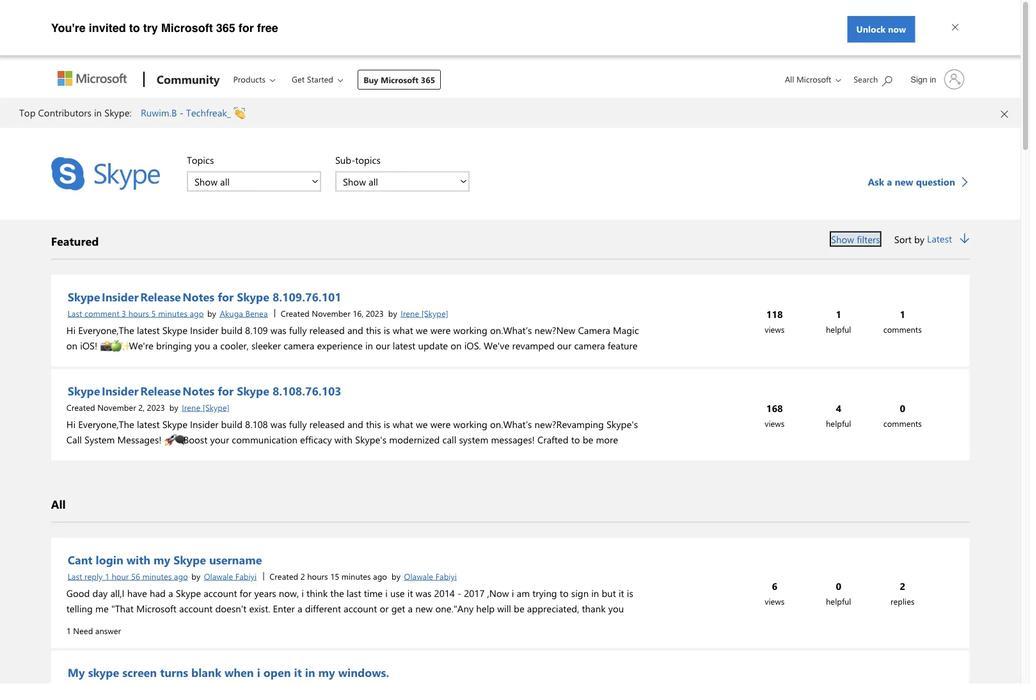 Task type: describe. For each thing, give the bounding box(es) containing it.
minutes inside last comment 3 hours 5 minutes ago by akuga benea | created november 16, 2023              by irene [skype]
[[158, 308, 188, 319]]

all microsoft button
[[775, 63, 845, 96]]

community
[[157, 71, 220, 86]]

0 vertical spatial to
[[129, 21, 140, 34]]

search
[[854, 74, 878, 85]]

help
[[476, 602, 495, 615]]

1 vertical spatial created
[[66, 402, 95, 413]]

will
[[498, 602, 511, 615]]

2 olawale from the left
[[404, 571, 433, 582]]

microsoft right the try
[[161, 21, 213, 34]]

my skype screen turns blank when i open it in my windows. link
[[66, 663, 391, 681]]

ask a new question link
[[868, 173, 970, 189]]

free
[[257, 21, 278, 34]]

get started
[[292, 74, 334, 85]]

2017
[[464, 587, 485, 599]]

comments for skype insider release notes for skype 8.108.76.103
[[884, 418, 922, 429]]

products button
[[225, 63, 285, 96]]

unlock
[[857, 23, 886, 35]]

my inside cant login with my skype username last reply 1 hour 56 minutes ago by olawale fabiyi | created 2 hours 15 minutes ago                  by olawale fabiyi good day all,i have had a skype account for years now, i think the last time i use it was 2014 - 2017 ,now i am trying to sign in but it is telling me "that microsoft account doesn't exist. enter a different account or get a new one."any help will be appreciated, thank you
[[154, 552, 170, 567]]

my skype screen turns blank when i open it in my windows.
[[68, 665, 389, 680]]

topics
[[187, 153, 214, 166]]

contributors
[[38, 106, 91, 119]]

a inside "link"
[[887, 175, 892, 188]]

different
[[305, 602, 341, 615]]

appreciated,
[[527, 602, 580, 615]]

telling
[[66, 602, 93, 615]]

login
[[96, 552, 123, 567]]

get
[[392, 602, 405, 615]]

thank
[[582, 602, 606, 615]]

the
[[330, 587, 344, 599]]

buy microsoft 365
[[364, 74, 435, 85]]

top
[[19, 106, 36, 119]]

doesn't
[[215, 602, 247, 615]]

ago inside cant login with my skype username last reply 1 hour 56 minutes ago by olawale fabiyi | created 2 hours 15 minutes ago                  by olawale fabiyi good day all,i have had a skype account for years now, i think the last time i use it was 2014 - 2017 ,now i am trying to sign in but it is telling me "that microsoft account doesn't exist. enter a different account or get a new one."any help will be appreciated, thank you
[[174, 571, 188, 582]]

last reply 1 hour 56 minutes ago link
[[66, 569, 189, 583]]

main content element
[[0, 98, 1021, 684]]

6 views
[[765, 580, 785, 607]]

118 views element
[[743, 306, 807, 337]]

cant login with my skype username last reply 1 hour 56 minutes ago by olawale fabiyi | created 2 hours 15 minutes ago                  by olawale fabiyi good day all,i have had a skype account for years now, i think the last time i use it was 2014 - 2017 ,now i am trying to sign in but it is telling me "that microsoft account doesn't exist. enter a different account or get a new one."any help will be appreciated, thank you
[[66, 552, 634, 615]]

sub-topics
[[335, 153, 381, 166]]

reply
[[84, 571, 103, 582]]

skype up last comment 3 hours 5 minutes ago by akuga benea | created november 16, 2023              by irene [skype]
[[237, 289, 269, 304]]

account left doesn't
[[179, 602, 213, 615]]

2 olawale fabiyi link from the left
[[403, 569, 458, 583]]

exist.
[[249, 602, 270, 615]]

168 views element
[[743, 400, 807, 431]]

one."any
[[436, 602, 474, 615]]

helpful for skype insider release notes for skype 8.108.76.103
[[826, 418, 852, 429]]

last inside last comment 3 hours 5 minutes ago by akuga benea | created november 16, 2023              by irene [skype]
[[68, 308, 82, 319]]

sort
[[895, 233, 912, 245]]

by right 16,
[[388, 308, 397, 319]]

all microsoft
[[785, 74, 832, 85]]

time
[[364, 587, 383, 599]]

need
[[73, 625, 93, 636]]

1 horizontal spatial my
[[319, 665, 335, 680]]

top contributors in skype:
[[19, 106, 132, 119]]

i left am
[[512, 587, 514, 599]]

get
[[292, 74, 305, 85]]

hours inside last comment 3 hours 5 minutes ago by akuga benea | created november 16, 2023              by irene [skype]
[[128, 308, 149, 319]]

microsoft right buy
[[381, 74, 419, 85]]

1 fabiyi from the left
[[235, 571, 257, 582]]

buy
[[364, 74, 379, 85]]

ask a new question
[[868, 175, 958, 188]]

am
[[517, 587, 530, 599]]

screen
[[122, 665, 157, 680]]

1 olawale fabiyi link from the left
[[203, 569, 258, 583]]

0 helpful
[[826, 580, 852, 607]]

sort by
[[895, 233, 925, 245]]

sign
[[911, 74, 928, 84]]

techfreak_ link
[[186, 106, 231, 119]]

| inside last comment 3 hours 5 minutes ago by akuga benea | created november 16, 2023              by irene [skype]
[[274, 306, 276, 317]]

1 vertical spatial irene
[[182, 402, 200, 413]]

[skype] inside last comment 3 hours 5 minutes ago by akuga benea | created november 16, 2023              by irene [skype]
[[422, 308, 449, 319]]

in inside cant login with my skype username last reply 1 hour 56 minutes ago by olawale fabiyi | created 2 hours 15 minutes ago                  by olawale fabiyi good day all,i have had a skype account for years now, i think the last time i use it was 2014 - 2017 ,now i am trying to sign in but it is telling me "that microsoft account doesn't exist. enter a different account or get a new one."any help will be appreciated, thank you
[[592, 587, 599, 599]]

all for all microsoft
[[785, 74, 795, 85]]

i right now,
[[302, 587, 304, 599]]

2,
[[138, 402, 145, 413]]

microsoft inside dropdown button
[[797, 74, 832, 85]]

3
[[122, 308, 126, 319]]

0 helpful element
[[807, 579, 871, 609]]

products
[[233, 74, 266, 85]]

cant
[[68, 552, 93, 567]]

show filters button
[[830, 231, 882, 247]]

skype
[[88, 665, 119, 680]]

0 vertical spatial 365
[[216, 21, 235, 34]]

ruwim.b link
[[141, 106, 177, 119]]

views for 8.109.76.101
[[765, 324, 785, 335]]

last
[[347, 587, 361, 599]]

replies
[[891, 596, 915, 607]]

you're
[[51, 21, 86, 34]]

microsoft inside cant login with my skype username last reply 1 hour 56 minutes ago by olawale fabiyi | created 2 hours 15 minutes ago                  by olawale fabiyi good day all,i have had a skype account for years now, i think the last time i use it was 2014 - 2017 ,now i am trying to sign in but it is telling me "that microsoft account doesn't exist. enter a different account or get a new one."any help will be appreciated, thank you
[[136, 602, 177, 615]]

search button
[[847, 63, 900, 94]]

helpful for skype insider release notes for skype 8.109.76.101
[[826, 324, 852, 335]]

1 comments
[[884, 308, 922, 335]]

skype insider release notes for skype insider release notes for skype 8.109.76.101
[[68, 289, 215, 304]]

,now
[[487, 587, 509, 599]]

ruwim.b
[[141, 106, 177, 119]]

think
[[307, 587, 328, 599]]

4 helpful
[[826, 402, 852, 429]]

open
[[264, 665, 291, 680]]

try
[[143, 21, 158, 34]]

comments for skype insider release notes for skype 8.109.76.101
[[884, 324, 922, 335]]

show
[[831, 233, 855, 245]]

is
[[627, 587, 634, 599]]

have
[[127, 587, 147, 599]]

username
[[209, 552, 262, 567]]

buy microsoft 365 link
[[358, 70, 441, 90]]

ask
[[868, 175, 885, 188]]

irene inside last comment 3 hours 5 minutes ago by akuga benea | created november 16, 2023              by irene [skype]
[[401, 308, 419, 319]]



Task type: vqa. For each thing, say whether or not it's contained in the screenshot.
Threads related to Threads with no replies
no



Task type: locate. For each thing, give the bounding box(es) containing it.
answer
[[95, 625, 121, 636]]

1 inside 1 comments
[[900, 308, 906, 320]]

hours inside cant login with my skype username last reply 1 hour 56 minutes ago by olawale fabiyi | created 2 hours 15 minutes ago                  by olawale fabiyi good day all,i have had a skype account for years now, i think the last time i use it was 2014 - 2017 ,now i am trying to sign in but it is telling me "that microsoft account doesn't exist. enter a different account or get a new one."any help will be appreciated, thank you
[[307, 571, 328, 582]]

2 replies element
[[871, 579, 935, 609]]

all,i
[[110, 587, 125, 599]]

0 horizontal spatial fabiyi
[[235, 571, 257, 582]]

1 horizontal spatial 365
[[421, 74, 435, 85]]

1 horizontal spatial |
[[274, 306, 276, 317]]

1 vertical spatial irene [skype] link
[[181, 400, 231, 414]]

you
[[609, 602, 624, 615]]

skype insider release notes for skype 8.109.76.101
[[68, 289, 342, 304]]

| inside cant login with my skype username last reply 1 hour 56 minutes ago by olawale fabiyi | created 2 hours 15 minutes ago                  by olawale fabiyi good day all,i have had a skype account for years now, i think the last time i use it was 2014 - 2017 ,now i am trying to sign in but it is telling me "that microsoft account doesn't exist. enter a different account or get a new one."any help will be appreciated, thank you
[[263, 569, 265, 581]]

118
[[767, 308, 783, 320]]

0 horizontal spatial [skype]
[[203, 402, 230, 413]]

in right open
[[305, 665, 315, 680]]

0 horizontal spatial 0
[[836, 580, 842, 593]]

2 inside cant login with my skype username last reply 1 hour 56 minutes ago by olawale fabiyi | created 2 hours 15 minutes ago                  by olawale fabiyi good day all,i have had a skype account for years now, i think the last time i use it was 2014 - 2017 ,now i am trying to sign in but it is telling me "that microsoft account doesn't exist. enter a different account or get a new one."any help will be appreciated, thank you
[[301, 571, 305, 582]]

it left is
[[619, 587, 625, 599]]

4 helpful element
[[807, 400, 871, 431]]

hours
[[128, 308, 149, 319], [307, 571, 328, 582]]

1 for 1 comments
[[900, 308, 906, 320]]

1 olawale from the left
[[204, 571, 233, 582]]

2 last from the top
[[68, 571, 82, 582]]

[skype]
[[422, 308, 449, 319], [203, 402, 230, 413]]

views down 6 at bottom right
[[765, 596, 785, 607]]

-
[[180, 106, 184, 119], [458, 587, 462, 599]]

last up 'good'
[[68, 571, 82, 582]]

1 horizontal spatial it
[[408, 587, 413, 599]]

akuga
[[220, 308, 243, 319]]

hours left 5 at the left top of page
[[128, 308, 149, 319]]

minutes
[[158, 308, 188, 319], [142, 571, 172, 582], [342, 571, 371, 582]]

2 fabiyi from the left
[[436, 571, 457, 582]]

1 for 1 helpful
[[836, 308, 842, 320]]

1 horizontal spatial irene [skype] link
[[400, 306, 450, 320]]

it
[[408, 587, 413, 599], [619, 587, 625, 599], [294, 665, 302, 680]]

minutes right 5 at the left top of page
[[158, 308, 188, 319]]

for inside cant login with my skype username last reply 1 hour 56 minutes ago by olawale fabiyi | created 2 hours 15 minutes ago                  by olawale fabiyi good day all,i have had a skype account for years now, i think the last time i use it was 2014 - 2017 ,now i am trying to sign in but it is telling me "that microsoft account doesn't exist. enter a different account or get a new one."any help will be appreciated, thank you
[[240, 587, 252, 599]]

olawale up was
[[404, 571, 433, 582]]

irene [skype] link for created november 2, 2023              by
[[181, 400, 231, 414]]

1 horizontal spatial [skype]
[[422, 308, 449, 319]]

by right 2,
[[169, 402, 178, 413]]

alert containing top contributors in skype:
[[0, 98, 1021, 129]]

1 vertical spatial 365
[[421, 74, 435, 85]]

1 vertical spatial skype insider release notes
[[68, 383, 215, 398]]

created inside last comment 3 hours 5 minutes ago by akuga benea | created november 16, 2023              by irene [skype]
[[281, 308, 310, 319]]

1 views from the top
[[765, 324, 785, 335]]

olawale down username
[[204, 571, 233, 582]]

microsoft down had
[[136, 602, 177, 615]]

my left windows.
[[319, 665, 335, 680]]

sign in button
[[904, 64, 970, 95]]

6 views element
[[743, 579, 807, 609]]

1 vertical spatial last
[[68, 571, 82, 582]]

1 vertical spatial ago
[[174, 571, 188, 582]]

be
[[514, 602, 525, 615]]

1 helpful element
[[807, 306, 871, 337]]

365 left free on the top of the page
[[216, 21, 235, 34]]

by down cant login with my skype username link
[[192, 571, 200, 582]]

1 helpful from the top
[[826, 324, 852, 335]]

0 vertical spatial views
[[765, 324, 785, 335]]

irene right 16,
[[401, 308, 419, 319]]

olawale fabiyi link down username
[[203, 569, 258, 583]]

november inside last comment 3 hours 5 minutes ago by akuga benea | created november 16, 2023              by irene [skype]
[[312, 308, 351, 319]]

1 vertical spatial november
[[97, 402, 136, 413]]

to inside cant login with my skype username last reply 1 hour 56 minutes ago by olawale fabiyi | created 2 hours 15 minutes ago                  by olawale fabiyi good day all,i have had a skype account for years now, i think the last time i use it was 2014 - 2017 ,now i am trying to sign in but it is telling me "that microsoft account doesn't exist. enter a different account or get a new one."any help will be appreciated, thank you
[[560, 587, 569, 599]]

now
[[889, 23, 907, 35]]

new inside cant login with my skype username last reply 1 hour 56 minutes ago by olawale fabiyi | created 2 hours 15 minutes ago                  by olawale fabiyi good day all,i have had a skype account for years now, i think the last time i use it was 2014 - 2017 ,now i am trying to sign in but it is telling me "that microsoft account doesn't exist. enter a different account or get a new one."any help will be appreciated, thank you
[[416, 602, 433, 615]]

0 horizontal spatial november
[[97, 402, 136, 413]]

1 horizontal spatial 0
[[900, 402, 906, 414]]

skype insider release notes up "last comment 3 hours 5 minutes ago" link
[[68, 289, 215, 304]]

1 horizontal spatial all
[[785, 74, 795, 85]]

0 vertical spatial all
[[785, 74, 795, 85]]

1 horizontal spatial 2
[[900, 580, 906, 593]]

0 horizontal spatial hours
[[128, 308, 149, 319]]

last left comment
[[68, 308, 82, 319]]

1
[[836, 308, 842, 320], [900, 308, 906, 320], [105, 571, 109, 582], [66, 625, 71, 636]]

- right ruwim.b
[[180, 106, 184, 119]]

0 vertical spatial skype insider release notes
[[68, 289, 215, 304]]

ago down cant login with my skype username link
[[174, 571, 188, 582]]

2 left 15 on the left of the page
[[301, 571, 305, 582]]

day
[[93, 587, 108, 599]]

skype left username
[[174, 552, 206, 567]]

my
[[154, 552, 170, 567], [319, 665, 335, 680]]

now,
[[279, 587, 299, 599]]

to left sign
[[560, 587, 569, 599]]

1 horizontal spatial to
[[560, 587, 569, 599]]

but
[[602, 587, 616, 599]]

when
[[225, 665, 254, 680]]

to
[[129, 21, 140, 34], [560, 587, 569, 599]]

a right had
[[168, 587, 173, 599]]

my right the with
[[154, 552, 170, 567]]

enter
[[273, 602, 295, 615]]

skype insider release notes up 2,
[[68, 383, 215, 398]]

started
[[307, 74, 334, 85]]

community link
[[150, 63, 224, 97]]

by right sort
[[915, 233, 925, 245]]

1 last from the top
[[68, 308, 82, 319]]

3 views from the top
[[765, 596, 785, 607]]

created inside cant login with my skype username last reply 1 hour 56 minutes ago by olawale fabiyi | created 2 hours 15 minutes ago                  by olawale fabiyi good day all,i have had a skype account for years now, i think the last time i use it was 2014 - 2017 ,now i am trying to sign in but it is telling me "that microsoft account doesn't exist. enter a different account or get a new one."any help will be appreciated, thank you
[[270, 571, 298, 582]]

skype insider release notes for skype 8.109.76.101 link
[[66, 288, 343, 306]]

me
[[95, 602, 109, 615]]

2 skype insider release notes from the top
[[68, 383, 215, 398]]

filters
[[857, 233, 881, 245]]

skype image
[[51, 157, 160, 190]]

years
[[254, 587, 276, 599]]

1 vertical spatial new
[[416, 602, 433, 615]]

microsoft left search
[[797, 74, 832, 85]]

2 vertical spatial created
[[270, 571, 298, 582]]

2 up the replies
[[900, 580, 906, 593]]

ruwim.b - techfreak_ 👏
[[141, 106, 243, 119]]

in left but
[[592, 587, 599, 599]]

1 need answer
[[66, 625, 121, 636]]

4
[[836, 402, 842, 414]]

0 horizontal spatial olawale
[[204, 571, 233, 582]]

skype right had
[[176, 587, 201, 599]]

created up now,
[[270, 571, 298, 582]]

account
[[204, 587, 237, 599], [179, 602, 213, 615], [344, 602, 377, 615]]

1 vertical spatial 0
[[836, 580, 842, 593]]

2014
[[434, 587, 455, 599]]

0 inside the 0 comments
[[900, 402, 906, 414]]

0 for 0 comments
[[900, 402, 906, 414]]

use
[[390, 587, 405, 599]]

2 views from the top
[[765, 418, 785, 429]]

unlock now
[[857, 23, 907, 35]]

0 horizontal spatial it
[[294, 665, 302, 680]]

by down skype insider release notes for skype 8.109.76.101 link
[[207, 308, 216, 319]]

created left 2,
[[66, 402, 95, 413]]

2 vertical spatial helpful
[[826, 596, 852, 607]]

ago
[[190, 308, 204, 319], [174, 571, 188, 582]]

1 vertical spatial comments
[[884, 418, 922, 429]]

2 replies
[[891, 580, 915, 607]]

all
[[785, 74, 795, 85], [51, 496, 66, 512]]

1 inside 1 helpful
[[836, 308, 842, 320]]

2 inside the 2 replies
[[900, 580, 906, 593]]

0 vertical spatial my
[[154, 552, 170, 567]]

0 comments
[[884, 402, 922, 429]]

1 horizontal spatial hours
[[307, 571, 328, 582]]

0 horizontal spatial |
[[263, 569, 265, 581]]

to left the try
[[129, 21, 140, 34]]

account up doesn't
[[204, 587, 237, 599]]

hours up think
[[307, 571, 328, 582]]

0 vertical spatial [skype]
[[422, 308, 449, 319]]

a right ask
[[887, 175, 892, 188]]

minutes up last
[[342, 571, 371, 582]]

1 vertical spatial [skype]
[[203, 402, 230, 413]]

i
[[302, 587, 304, 599], [386, 587, 388, 599], [512, 587, 514, 599], [257, 665, 260, 680]]

1 vertical spatial views
[[765, 418, 785, 429]]

3 helpful from the top
[[826, 596, 852, 607]]

- inside cant login with my skype username last reply 1 hour 56 minutes ago by olawale fabiyi | created 2 hours 15 minutes ago                  by olawale fabiyi good day all,i have had a skype account for years now, i think the last time i use it was 2014 - 2017 ,now i am trying to sign in but it is telling me "that microsoft account doesn't exist. enter a different account or get a new one."any help will be appreciated, thank you
[[458, 587, 462, 599]]

0 horizontal spatial 365
[[216, 21, 235, 34]]

0 vertical spatial |
[[274, 306, 276, 317]]

1 vertical spatial -
[[458, 587, 462, 599]]

1 vertical spatial hours
[[307, 571, 328, 582]]

8.108.76.103
[[273, 383, 342, 398]]

ago down skype insider release notes for skype 8.109.76.101
[[190, 308, 204, 319]]

1 vertical spatial all
[[51, 496, 66, 512]]

new down was
[[416, 602, 433, 615]]

latest
[[928, 232, 953, 245]]

was
[[416, 587, 432, 599]]

you're invited to try microsoft 365 for free
[[51, 21, 278, 34]]

views for 8.108.76.103
[[765, 418, 785, 429]]

1 helpful
[[826, 308, 852, 335]]

all inside dropdown button
[[785, 74, 795, 85]]

365 right buy
[[421, 74, 435, 85]]

sign in
[[911, 74, 937, 84]]

or
[[380, 602, 389, 615]]

a
[[887, 175, 892, 188], [168, 587, 173, 599], [298, 602, 302, 615], [408, 602, 413, 615]]

fabiyi down username
[[235, 571, 257, 582]]

0 for 0 helpful
[[836, 580, 842, 593]]

had
[[150, 587, 166, 599]]

with
[[127, 552, 150, 567]]

1 horizontal spatial -
[[458, 587, 462, 599]]

olawale fabiyi link up was
[[403, 569, 458, 583]]

good
[[66, 587, 90, 599]]

0 vertical spatial 0
[[900, 402, 906, 414]]

skype insider release notes for skype 8.108.76.103
[[68, 383, 342, 398]]

last inside cant login with my skype username last reply 1 hour 56 minutes ago by olawale fabiyi | created 2 hours 15 minutes ago                  by olawale fabiyi good day all,i have had a skype account for years now, i think the last time i use it was 2014 - 2017 ,now i am trying to sign in but it is telling me "that microsoft account doesn't exist. enter a different account or get a new one."any help will be appreciated, thank you
[[68, 571, 82, 582]]

1 vertical spatial |
[[263, 569, 265, 581]]

0 horizontal spatial ago
[[174, 571, 188, 582]]

created down 8.109.76.101
[[281, 308, 310, 319]]

account down last
[[344, 602, 377, 615]]

0 inside 0 helpful
[[836, 580, 842, 593]]

olawale fabiyi link
[[203, 569, 258, 583], [403, 569, 458, 583]]

it right open
[[294, 665, 302, 680]]

fabiyi up 2014
[[436, 571, 457, 582]]

8.109.76.101
[[273, 289, 342, 304]]

2
[[301, 571, 305, 582], [900, 580, 906, 593]]

skype insider release notes for skype insider release notes for skype 8.108.76.103
[[68, 383, 215, 398]]

microsoft image
[[57, 71, 127, 86]]

views down '118' on the right
[[765, 324, 785, 335]]

0 vertical spatial helpful
[[826, 324, 852, 335]]

techfreak_
[[186, 106, 231, 119]]

0
[[900, 402, 906, 414], [836, 580, 842, 593]]

1 horizontal spatial irene
[[401, 308, 419, 319]]

november left 2,
[[97, 402, 136, 413]]

my
[[68, 665, 85, 680]]

it inside my skype screen turns blank when i open it in my windows. link
[[294, 665, 302, 680]]

118 views
[[765, 308, 785, 335]]

turns
[[160, 665, 188, 680]]

0 vertical spatial hours
[[128, 308, 149, 319]]

2 horizontal spatial it
[[619, 587, 625, 599]]

november left 16,
[[312, 308, 351, 319]]

a right get
[[408, 602, 413, 615]]

0 vertical spatial last
[[68, 308, 82, 319]]

skype:
[[104, 106, 132, 119]]

0 horizontal spatial 2
[[301, 571, 305, 582]]

1 comments from the top
[[884, 324, 922, 335]]

for inside 'link'
[[218, 383, 234, 398]]

olawale
[[204, 571, 233, 582], [404, 571, 433, 582]]

ago inside last comment 3 hours 5 minutes ago by akuga benea | created november 16, 2023              by irene [skype]
[[190, 308, 204, 319]]

all for all
[[51, 496, 66, 512]]

0 horizontal spatial all
[[51, 496, 66, 512]]

0 vertical spatial irene [skype] link
[[400, 306, 450, 320]]

sign
[[571, 587, 589, 599]]

in inside dropdown button
[[930, 74, 937, 84]]

alert
[[0, 98, 1021, 129]]

0 vertical spatial created
[[281, 308, 310, 319]]

1 horizontal spatial olawale fabiyi link
[[403, 569, 458, 583]]

0 horizontal spatial irene
[[182, 402, 200, 413]]

0 horizontal spatial irene [skype] link
[[181, 400, 231, 414]]

1 horizontal spatial ago
[[190, 308, 204, 319]]

views down 168
[[765, 418, 785, 429]]

1 comments element
[[871, 306, 935, 337]]

featured
[[51, 233, 99, 249]]

1 for 1 need answer
[[66, 625, 71, 636]]

irene down skype insider release notes for skype 8.108.76.103 'link'
[[182, 402, 200, 413]]

last
[[68, 308, 82, 319], [68, 571, 82, 582]]

0 horizontal spatial -
[[180, 106, 184, 119]]

skype left 8.108.76.103
[[237, 383, 269, 398]]

0 vertical spatial november
[[312, 308, 351, 319]]

1 inside cant login with my skype username last reply 1 hour 56 minutes ago by olawale fabiyi | created 2 hours 15 minutes ago                  by olawale fabiyi good day all,i have had a skype account for years now, i think the last time i use it was 2014 - 2017 ,now i am trying to sign in but it is telling me "that microsoft account doesn't exist. enter a different account or get a new one."any help will be appreciated, thank you
[[105, 571, 109, 582]]

a right the enter
[[298, 602, 302, 615]]

| up years at the bottom of the page
[[263, 569, 265, 581]]

0 vertical spatial irene
[[401, 308, 419, 319]]

1 vertical spatial to
[[560, 587, 569, 599]]

| right the benea
[[274, 306, 276, 317]]

in
[[930, 74, 937, 84], [94, 106, 102, 119], [592, 587, 599, 599], [305, 665, 315, 680]]

0 vertical spatial -
[[180, 106, 184, 119]]

i left use
[[386, 587, 388, 599]]

sort ascending image
[[960, 233, 970, 246]]

it right use
[[408, 587, 413, 599]]

minutes up had
[[142, 571, 172, 582]]

2 vertical spatial views
[[765, 596, 785, 607]]

blank
[[191, 665, 221, 680]]

1 vertical spatial helpful
[[826, 418, 852, 429]]

in left "skype:"
[[94, 106, 102, 119]]

0 vertical spatial ago
[[190, 308, 204, 319]]

0 vertical spatial new
[[895, 175, 914, 188]]

windows.
[[338, 665, 389, 680]]

unlock now link
[[848, 16, 916, 43]]

irene [skype] link for created november 16, 2023              by
[[400, 306, 450, 320]]

hour
[[112, 571, 129, 582]]

all inside main content element
[[51, 496, 66, 512]]

0 comments element
[[871, 400, 935, 431]]

skype insider release notes inside 'link'
[[68, 383, 215, 398]]

question
[[916, 175, 956, 188]]

1 skype insider release notes from the top
[[68, 289, 215, 304]]

new inside ask a new question "link"
[[895, 175, 914, 188]]

skype inside 'link'
[[237, 383, 269, 398]]

microsoft
[[161, 21, 213, 34], [797, 74, 832, 85], [381, 74, 419, 85], [136, 602, 177, 615]]

in right sign
[[930, 74, 937, 84]]

i left open
[[257, 665, 260, 680]]

0 horizontal spatial olawale fabiyi link
[[203, 569, 258, 583]]

new right ask
[[895, 175, 914, 188]]

by up use
[[392, 571, 401, 582]]

2 helpful from the top
[[826, 418, 852, 429]]

0 horizontal spatial new
[[416, 602, 433, 615]]

1 horizontal spatial fabiyi
[[436, 571, 457, 582]]

0 horizontal spatial to
[[129, 21, 140, 34]]

benea
[[245, 308, 268, 319]]

0 horizontal spatial my
[[154, 552, 170, 567]]

1 horizontal spatial olawale
[[404, 571, 433, 582]]

1 horizontal spatial november
[[312, 308, 351, 319]]

1 vertical spatial my
[[319, 665, 335, 680]]

- left 2017
[[458, 587, 462, 599]]

2 comments from the top
[[884, 418, 922, 429]]

views inside 'element'
[[765, 418, 785, 429]]

irene [skype] link
[[400, 306, 450, 320], [181, 400, 231, 414]]

sub-
[[335, 153, 355, 166]]

1 horizontal spatial new
[[895, 175, 914, 188]]

0 vertical spatial comments
[[884, 324, 922, 335]]

for
[[239, 21, 254, 34], [218, 289, 234, 304], [218, 383, 234, 398], [240, 587, 252, 599]]

akuga benea link
[[219, 306, 269, 320]]



